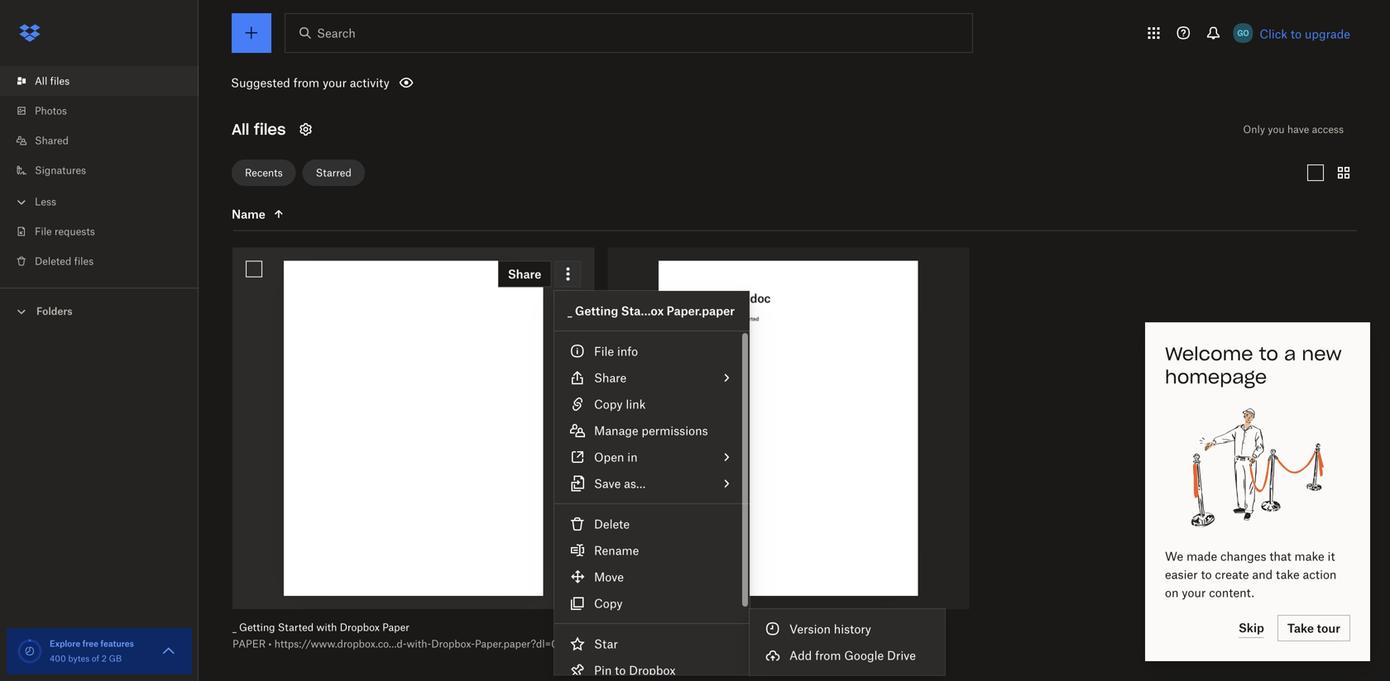 Task type: vqa. For each thing, say whether or not it's contained in the screenshot.
'PIN'
yes



Task type: locate. For each thing, give the bounding box(es) containing it.
getting inside "_ getting …opbox paper paper • dropbox"
[[401, 65, 437, 78]]

0 horizontal spatial all files
[[35, 75, 70, 87]]

getting inside "_ getting started with dropbox paper paper • https://www.dropbox.co…d-with-dropbox-paper.paper?dl=0"
[[239, 622, 275, 634]]

2 horizontal spatial getting
[[575, 304, 618, 318]]

dialog image. image
[[1192, 402, 1324, 535]]

my inside _ my paper doc paper • https://www.dropbox.co…mdib/_-my-paper-doc.paper?dl=0
[[614, 622, 629, 634]]

requests
[[55, 226, 95, 238]]

_ for _ my paper doc paper • dropbox
[[234, 65, 238, 78]]

0 horizontal spatial files
[[50, 75, 70, 87]]

manage permissions
[[594, 424, 708, 438]]

copy link
[[594, 398, 646, 412]]

name button
[[232, 204, 371, 224]]

_ for _ getting sta…ox paper.paper
[[568, 304, 572, 318]]

copy down move
[[594, 597, 623, 611]]

_ my paper doc paper • https://www.dropbox.co…mdib/_-my-paper-doc.paper?dl=0
[[608, 622, 933, 651]]

dropbox down …opbox
[[436, 82, 476, 94]]

dropbox-
[[431, 638, 475, 651]]

quota usage element
[[17, 639, 43, 665]]

0 horizontal spatial file
[[35, 226, 52, 238]]

getting up file info
[[575, 304, 618, 318]]

1 horizontal spatial file
[[594, 345, 614, 359]]

doc down copy menu item
[[661, 622, 679, 634]]

dropbox inside _ my paper doc paper • dropbox
[[276, 82, 316, 94]]

a
[[1284, 343, 1296, 366]]

1 vertical spatial from
[[815, 649, 841, 663]]

1 horizontal spatial from
[[815, 649, 841, 663]]

your inside we made changes that make it easier to create and take action on your content.
[[1182, 586, 1206, 600]]

all files up photos
[[35, 75, 70, 87]]

add from google drive
[[790, 649, 916, 663]]

_ inside "_ getting …opbox paper paper • dropbox"
[[394, 65, 398, 78]]

file for file info
[[594, 345, 614, 359]]

1 vertical spatial my
[[614, 622, 629, 634]]

1 horizontal spatial files
[[74, 255, 94, 268]]

menu containing _ getting sta…ox paper.paper
[[555, 291, 750, 682]]

doc.paper?dl=0
[[859, 638, 933, 651]]

my for _ my paper doc paper • dropbox
[[241, 65, 255, 78]]

_ my paper doc button for https://www.dropbox.co…mdib/_-
[[608, 621, 933, 635]]

doc inside _ my paper doc paper • dropbox
[[288, 65, 305, 78]]

dropbox inside "_ getting started with dropbox paper paper • https://www.dropbox.co…d-with-dropbox-paper.paper?dl=0"
[[340, 622, 380, 634]]

only you have access
[[1243, 123, 1344, 136]]

google
[[844, 649, 884, 663]]

1 vertical spatial all files
[[232, 120, 286, 139]]

_ my paper doc button inside row
[[608, 621, 933, 635]]

1 horizontal spatial my
[[614, 622, 629, 634]]

2 paper • dropbox button from the left
[[394, 82, 507, 95]]

0 horizontal spatial your
[[323, 76, 347, 90]]

paper inside _ my paper doc paper • dropbox
[[258, 65, 285, 78]]

1 horizontal spatial getting
[[401, 65, 437, 78]]

paper • dropbox button left activity
[[234, 82, 347, 95]]

your right on
[[1182, 586, 1206, 600]]

0 horizontal spatial from
[[294, 76, 319, 90]]

2 vertical spatial files
[[74, 255, 94, 268]]

1 vertical spatial getting
[[575, 304, 618, 318]]

shared
[[35, 134, 69, 147]]

1 horizontal spatial _ my paper doc button
[[608, 621, 933, 635]]

0 vertical spatial doc
[[288, 65, 305, 78]]

to left a
[[1259, 343, 1279, 366]]

we made changes that make it easier to create and take action on your content.
[[1165, 550, 1337, 600]]

features
[[100, 639, 134, 650]]

getting
[[401, 65, 437, 78], [575, 304, 618, 318], [239, 622, 275, 634]]

0 vertical spatial from
[[294, 76, 319, 90]]

0 horizontal spatial _ my paper doc button
[[234, 65, 347, 78]]

1 vertical spatial _ my paper doc button
[[608, 621, 933, 635]]

0 vertical spatial all
[[35, 75, 47, 87]]

star menu item
[[555, 631, 750, 658]]

file requests link
[[13, 217, 199, 247]]

info
[[617, 345, 638, 359]]

• inside _ my paper doc paper • dropbox
[[270, 82, 273, 94]]

all files
[[35, 75, 70, 87], [232, 120, 286, 139]]

to inside welcome to a new homepage
[[1259, 343, 1279, 366]]

skip
[[1239, 622, 1265, 636]]

files inside list item
[[50, 75, 70, 87]]

copy down share
[[594, 398, 623, 412]]

file info menu item
[[555, 338, 750, 365]]

0 horizontal spatial paper • dropbox button
[[234, 82, 347, 95]]

dropbox left activity
[[276, 82, 316, 94]]

0 vertical spatial file
[[35, 226, 52, 238]]

1 vertical spatial copy
[[594, 597, 623, 611]]

0 horizontal spatial doc
[[288, 65, 305, 78]]

files up recents button
[[254, 120, 286, 139]]

files for all files link
[[50, 75, 70, 87]]

doc inside _ my paper doc paper • https://www.dropbox.co…mdib/_-my-paper-doc.paper?dl=0
[[661, 622, 679, 634]]

_ inside _ my paper doc paper • https://www.dropbox.co…mdib/_-my-paper-doc.paper?dl=0
[[608, 622, 612, 634]]

menu
[[555, 291, 750, 682], [750, 610, 945, 676]]

_ inside _ my paper doc paper • dropbox
[[234, 65, 238, 78]]

0 vertical spatial _ my paper doc button
[[234, 65, 347, 78]]

file down less
[[35, 226, 52, 238]]

getting for sta…ox
[[575, 304, 618, 318]]

0 horizontal spatial getting
[[239, 622, 275, 634]]

star
[[594, 638, 618, 652]]

take tour
[[1288, 622, 1341, 636]]

all files list item
[[0, 66, 199, 96]]

paper for _ getting …opbox paper paper • dropbox
[[394, 82, 428, 94]]

paper inside "_ getting started with dropbox paper paper • https://www.dropbox.co…d-with-dropbox-paper.paper?dl=0"
[[382, 622, 410, 634]]

paper • dropbox button down _ getting …opbox paper button
[[394, 82, 507, 95]]

1 horizontal spatial paper • dropbox button
[[394, 82, 507, 95]]

gb
[[109, 654, 122, 665]]

file inside list
[[35, 226, 52, 238]]

1 vertical spatial your
[[1182, 586, 1206, 600]]

getting left started
[[239, 622, 275, 634]]

folders
[[36, 305, 72, 318]]

_ for _ my paper doc paper • https://www.dropbox.co…mdib/_-my-paper-doc.paper?dl=0
[[608, 622, 612, 634]]

_ getting …opbox paper button
[[394, 65, 507, 78]]

doc
[[288, 65, 305, 78], [661, 622, 679, 634]]

paper inside _ my paper doc paper • https://www.dropbox.co…mdib/_-my-paper-doc.paper?dl=0
[[608, 638, 641, 651]]

2 horizontal spatial files
[[254, 120, 286, 139]]

2
[[102, 654, 107, 665]]

access
[[1312, 123, 1344, 136]]

file, _ getting started with dropbox paper.paper row
[[226, 248, 595, 663]]

all up photos
[[35, 75, 47, 87]]

1 vertical spatial file
[[594, 345, 614, 359]]

delete menu item
[[555, 511, 750, 538]]

2 vertical spatial getting
[[239, 622, 275, 634]]

save as…
[[594, 477, 646, 491]]

• inside "_ getting …opbox paper paper • dropbox"
[[430, 82, 434, 94]]

from down version history
[[815, 649, 841, 663]]

action
[[1303, 568, 1337, 582]]

0 vertical spatial my
[[241, 65, 255, 78]]

2 copy from the top
[[594, 597, 623, 611]]

open in menu item
[[555, 444, 750, 471]]

to down made
[[1201, 568, 1212, 582]]

file requests
[[35, 226, 95, 238]]

all up the recents
[[232, 120, 249, 139]]

skip button
[[1239, 619, 1265, 639]]

_
[[234, 65, 238, 78], [394, 65, 398, 78], [568, 304, 572, 318], [233, 622, 236, 634], [608, 622, 612, 634]]

0 vertical spatial copy
[[594, 398, 623, 412]]

open
[[594, 451, 624, 465]]

1 horizontal spatial doc
[[661, 622, 679, 634]]

file, _ my paper doc.paper row
[[601, 248, 970, 663]]

manage
[[594, 424, 639, 438]]

paper.paper?dl=0
[[475, 638, 558, 651]]

recents
[[245, 167, 283, 179]]

my inside _ my paper doc paper • dropbox
[[241, 65, 255, 78]]

1 copy from the top
[[594, 398, 623, 412]]

0 horizontal spatial my
[[241, 65, 255, 78]]

1 horizontal spatial all files
[[232, 120, 286, 139]]

to for upgrade
[[1291, 27, 1302, 41]]

1 horizontal spatial all
[[232, 120, 249, 139]]

•
[[270, 82, 273, 94], [430, 82, 434, 94], [268, 638, 272, 651], [644, 638, 647, 651]]

_ my paper doc button up add on the right bottom
[[608, 621, 933, 635]]

started
[[278, 622, 314, 634]]

paper-
[[828, 638, 859, 651]]

dropbox down star menu item
[[629, 664, 676, 678]]

copy link menu item
[[555, 391, 750, 418]]

…opbox
[[440, 65, 476, 78]]

doc left activity
[[288, 65, 305, 78]]

file inside menu item
[[594, 345, 614, 359]]

version history menu item
[[750, 617, 945, 643]]

files
[[50, 75, 70, 87], [254, 120, 286, 139], [74, 255, 94, 268]]

• for _ my paper doc paper • https://www.dropbox.co…mdib/_-my-paper-doc.paper?dl=0
[[644, 638, 647, 651]]

you
[[1268, 123, 1285, 136]]

link
[[626, 398, 646, 412]]

all files up recents button
[[232, 120, 286, 139]]

getting for …opbox
[[401, 65, 437, 78]]

save as… menu item
[[555, 471, 750, 497]]

click to upgrade
[[1260, 27, 1351, 41]]

all files link
[[13, 66, 199, 96]]

your left activity
[[323, 76, 347, 90]]

paper inside _ my paper doc paper • dropbox
[[234, 82, 267, 94]]

take tour button
[[1278, 616, 1351, 642]]

1 vertical spatial files
[[254, 120, 286, 139]]

that
[[1270, 550, 1292, 564]]

0 vertical spatial getting
[[401, 65, 437, 78]]

1 horizontal spatial your
[[1182, 586, 1206, 600]]

dropbox up the https://www.dropbox.co…d-
[[340, 622, 380, 634]]

from inside menu item
[[815, 649, 841, 663]]

changes
[[1221, 550, 1267, 564]]

paper • dropbox button for paper
[[234, 82, 347, 95]]

less
[[35, 196, 56, 208]]

file left 'info'
[[594, 345, 614, 359]]

starred
[[316, 167, 352, 179]]

new
[[1302, 343, 1342, 366]]

files right deleted at the left top
[[74, 255, 94, 268]]

_ my paper doc button left activity
[[234, 65, 347, 78]]

files up photos
[[50, 75, 70, 87]]

paper inside "_ getting …opbox paper paper • dropbox"
[[394, 82, 428, 94]]

copy menu item
[[555, 591, 750, 617]]

doc for https://www.dropbox.co…mdib/_-
[[661, 622, 679, 634]]

0 vertical spatial all files
[[35, 75, 70, 87]]

from right suggested
[[294, 76, 319, 90]]

all inside all files link
[[35, 75, 47, 87]]

to right click
[[1291, 27, 1302, 41]]

permissions
[[642, 424, 708, 438]]

delete
[[594, 518, 630, 532]]

getting left …opbox
[[401, 65, 437, 78]]

_ inside "_ getting started with dropbox paper paper • https://www.dropbox.co…d-with-dropbox-paper.paper?dl=0"
[[233, 622, 236, 634]]

0 horizontal spatial all
[[35, 75, 47, 87]]

pin to dropbox
[[594, 664, 676, 678]]

homepage
[[1165, 366, 1267, 389]]

paper
[[234, 82, 267, 94], [394, 82, 428, 94], [233, 638, 266, 651], [608, 638, 641, 651]]

1 vertical spatial doc
[[661, 622, 679, 634]]

https://www.dropbox.co…mdib/_-
[[650, 638, 809, 651]]

create
[[1215, 568, 1249, 582]]

with
[[316, 622, 337, 634]]

from for your
[[294, 76, 319, 90]]

explore free features 400 bytes of 2 gb
[[50, 639, 134, 665]]

to right pin
[[615, 664, 626, 678]]

0 vertical spatial files
[[50, 75, 70, 87]]

file
[[35, 226, 52, 238], [594, 345, 614, 359]]

• inside _ my paper doc paper • https://www.dropbox.co…mdib/_-my-paper-doc.paper?dl=0
[[644, 638, 647, 651]]

1 vertical spatial all
[[232, 120, 249, 139]]

make
[[1295, 550, 1325, 564]]

from
[[294, 76, 319, 90], [815, 649, 841, 663]]

paper for _ my paper doc paper • dropbox
[[234, 82, 267, 94]]

to inside pin to dropbox menu item
[[615, 664, 626, 678]]

version
[[790, 623, 831, 637]]

1 paper • dropbox button from the left
[[234, 82, 347, 95]]

copy for copy
[[594, 597, 623, 611]]

list
[[0, 56, 199, 288]]

your
[[323, 76, 347, 90], [1182, 586, 1206, 600]]

list containing all files
[[0, 56, 199, 288]]



Task type: describe. For each thing, give the bounding box(es) containing it.
made
[[1187, 550, 1218, 564]]

• inside "_ getting started with dropbox paper paper • https://www.dropbox.co…d-with-dropbox-paper.paper?dl=0"
[[268, 638, 272, 651]]

click to upgrade link
[[1260, 27, 1351, 41]]

file for file requests
[[35, 226, 52, 238]]

dropbox inside "_ getting …opbox paper paper • dropbox"
[[436, 82, 476, 94]]

welcome
[[1165, 343, 1254, 366]]

in
[[627, 451, 638, 465]]

_ my paper doc paper • dropbox
[[234, 65, 316, 94]]

https://www.dropbox.co…d-
[[274, 638, 407, 651]]

share
[[594, 371, 627, 385]]

share menu item
[[555, 365, 750, 391]]

file info
[[594, 345, 638, 359]]

photos link
[[13, 96, 199, 126]]

have
[[1288, 123, 1310, 136]]

as…
[[624, 477, 646, 491]]

paper.paper
[[667, 304, 735, 318]]

to for a
[[1259, 343, 1279, 366]]

open in
[[594, 451, 638, 465]]

on
[[1165, 586, 1179, 600]]

move menu item
[[555, 564, 750, 591]]

pin to dropbox menu item
[[555, 658, 750, 682]]

pin
[[594, 664, 612, 678]]

all files inside all files link
[[35, 75, 70, 87]]

version history
[[790, 623, 871, 637]]

_ getting …opbox paper paper • dropbox
[[394, 65, 506, 94]]

to for dropbox
[[615, 664, 626, 678]]

add
[[790, 649, 812, 663]]

name
[[232, 207, 265, 221]]

signatures link
[[13, 156, 199, 185]]

suggested
[[231, 76, 290, 90]]

and
[[1253, 568, 1273, 582]]

folders button
[[0, 299, 199, 323]]

activity
[[350, 76, 390, 90]]

starred button
[[303, 160, 365, 186]]

of
[[92, 654, 99, 665]]

drive
[[887, 649, 916, 663]]

sta…ox
[[621, 304, 664, 318]]

_ for _ getting started with dropbox paper paper • https://www.dropbox.co…d-with-dropbox-paper.paper?dl=0
[[233, 622, 236, 634]]

recents button
[[232, 160, 296, 186]]

paper inside "_ getting started with dropbox paper paper • https://www.dropbox.co…d-with-dropbox-paper.paper?dl=0"
[[233, 638, 266, 651]]

_ getting sta…ox paper.paper
[[568, 304, 735, 318]]

_ getting started with dropbox paper paper • https://www.dropbox.co…d-with-dropbox-paper.paper?dl=0
[[233, 622, 558, 651]]

from for google
[[815, 649, 841, 663]]

_ getting started with dropbox paper button
[[233, 621, 558, 635]]

copy for copy link
[[594, 398, 623, 412]]

getting for started
[[239, 622, 275, 634]]

take
[[1288, 622, 1314, 636]]

menu containing version history
[[750, 610, 945, 676]]

upgrade
[[1305, 27, 1351, 41]]

my-
[[809, 638, 828, 651]]

bytes
[[68, 654, 89, 665]]

paper inside "_ getting …opbox paper paper • dropbox"
[[479, 65, 506, 78]]

paper for _ my paper doc paper • https://www.dropbox.co…mdib/_-my-paper-doc.paper?dl=0
[[608, 638, 641, 651]]

with-
[[407, 638, 431, 651]]

signatures
[[35, 164, 86, 177]]

deleted files link
[[13, 247, 199, 276]]

save
[[594, 477, 621, 491]]

paper inside _ my paper doc paper • https://www.dropbox.co…mdib/_-my-paper-doc.paper?dl=0
[[632, 622, 659, 634]]

400
[[50, 654, 66, 665]]

easier
[[1165, 568, 1198, 582]]

_ my paper doc button for dropbox
[[234, 65, 347, 78]]

photos
[[35, 105, 67, 117]]

dropbox image
[[13, 17, 46, 50]]

we
[[1165, 550, 1184, 564]]

less image
[[13, 194, 30, 211]]

_ for _ getting …opbox paper paper • dropbox
[[394, 65, 398, 78]]

my for _ my paper doc paper • https://www.dropbox.co…mdib/_-my-paper-doc.paper?dl=0
[[614, 622, 629, 634]]

doc for dropbox
[[288, 65, 305, 78]]

free
[[82, 639, 98, 650]]

to inside we made changes that make it easier to create and take action on your content.
[[1201, 568, 1212, 582]]

it
[[1328, 550, 1335, 564]]

deleted
[[35, 255, 71, 268]]

content.
[[1209, 586, 1254, 600]]

dropbox inside menu item
[[629, 664, 676, 678]]

explore
[[50, 639, 80, 650]]

0 vertical spatial your
[[323, 76, 347, 90]]

• for _ my paper doc paper • dropbox
[[270, 82, 273, 94]]

welcome to a new homepage
[[1165, 343, 1342, 389]]

paper • dropbox button for …opbox
[[394, 82, 507, 95]]

manage permissions menu item
[[555, 418, 750, 444]]

history
[[834, 623, 871, 637]]

shared link
[[13, 126, 199, 156]]

click
[[1260, 27, 1288, 41]]

add from google drive menu item
[[750, 643, 945, 670]]

move
[[594, 571, 624, 585]]

tour
[[1317, 622, 1341, 636]]

suggested from your activity
[[231, 76, 390, 90]]

only
[[1243, 123, 1265, 136]]

• for _ getting …opbox paper paper • dropbox
[[430, 82, 434, 94]]

files for deleted files link
[[74, 255, 94, 268]]

rename menu item
[[555, 538, 750, 564]]



